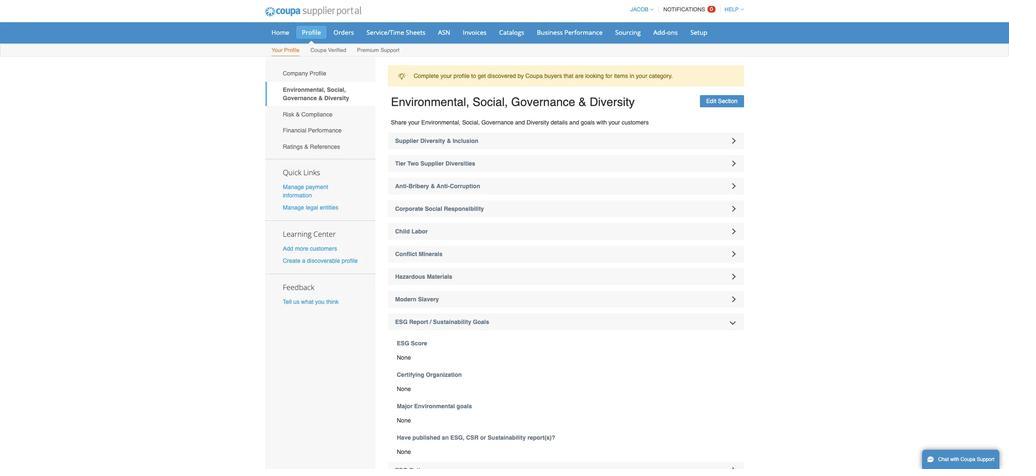 Task type: describe. For each thing, give the bounding box(es) containing it.
references
[[310, 144, 340, 150]]

risk & compliance link
[[265, 106, 375, 123]]

company profile
[[283, 70, 326, 77]]

business performance
[[537, 28, 603, 37]]

coupa supplier portal image
[[259, 1, 367, 22]]

sustainability inside dropdown button
[[433, 319, 471, 326]]

share
[[391, 119, 407, 126]]

csr
[[466, 435, 479, 442]]

0
[[710, 6, 713, 12]]

organization
[[426, 372, 462, 379]]

conflict
[[395, 251, 417, 258]]

discoverable
[[307, 258, 340, 265]]

coupa inside "link"
[[310, 47, 326, 53]]

an
[[442, 435, 449, 442]]

esg score
[[397, 341, 427, 347]]

complete your profile to get discovered by coupa buyers that are looking for items in your category. alert
[[388, 66, 744, 87]]

modern slavery
[[395, 296, 439, 303]]

0 horizontal spatial goals
[[457, 404, 472, 410]]

coupa verified
[[310, 47, 346, 53]]

sourcing
[[615, 28, 641, 37]]

get
[[478, 73, 486, 79]]

support inside premium support link
[[380, 47, 400, 53]]

modern
[[395, 296, 416, 303]]

premium
[[357, 47, 379, 53]]

chat
[[938, 457, 949, 463]]

edit section
[[706, 98, 738, 105]]

supplier diversity & inclusion heading
[[388, 133, 744, 149]]

1 horizontal spatial environmental, social, governance & diversity
[[391, 95, 635, 109]]

add-ons link
[[648, 26, 683, 39]]

materials
[[427, 274, 452, 281]]

esg for esg report / sustainability goals
[[395, 319, 408, 326]]

create
[[283, 258, 300, 265]]

legal
[[306, 204, 318, 211]]

diversity down "for" on the right top
[[590, 95, 635, 109]]

payment
[[306, 184, 328, 190]]

invoices
[[463, 28, 487, 37]]

supplier inside heading
[[420, 160, 444, 167]]

responsibility
[[444, 206, 484, 212]]

conflict minerals heading
[[388, 246, 744, 263]]

jacob
[[630, 6, 648, 13]]

supplier diversity & inclusion button
[[388, 133, 744, 149]]

you
[[315, 299, 325, 306]]

certifying
[[397, 372, 424, 379]]

home link
[[266, 26, 295, 39]]

center
[[313, 229, 336, 239]]

diversity inside environmental, social, governance & diversity
[[324, 95, 349, 102]]

business
[[537, 28, 563, 37]]

discovered
[[488, 73, 516, 79]]

1 vertical spatial profile
[[342, 258, 358, 265]]

are
[[575, 73, 584, 79]]

ratings & references
[[283, 144, 340, 150]]

corruption
[[450, 183, 480, 190]]

performance for business performance
[[564, 28, 603, 37]]

to
[[471, 73, 476, 79]]

what
[[301, 299, 314, 306]]

profile for your profile
[[284, 47, 300, 53]]

learning center
[[283, 229, 336, 239]]

share your environmental, social, governance and diversity details and goals with your customers
[[391, 119, 649, 126]]

diversity inside dropdown button
[[420, 138, 445, 144]]

major environmental goals
[[397, 404, 472, 410]]

sheets
[[406, 28, 426, 37]]

major
[[397, 404, 413, 410]]

add-
[[653, 28, 667, 37]]

your profile link
[[271, 45, 300, 56]]

financial
[[283, 127, 306, 134]]

certifying organization
[[397, 372, 462, 379]]

help link
[[721, 6, 744, 13]]

for
[[606, 73, 612, 79]]

bribery
[[409, 183, 429, 190]]

risk
[[283, 111, 294, 118]]

goals
[[473, 319, 489, 326]]

tell us what you think button
[[283, 298, 339, 307]]

profile link
[[296, 26, 326, 39]]

support inside chat with coupa support button
[[977, 457, 995, 463]]

score
[[411, 341, 427, 347]]

corporate social responsibility
[[395, 206, 484, 212]]

two
[[407, 160, 419, 167]]

create a discoverable profile
[[283, 258, 358, 265]]

catalogs
[[499, 28, 524, 37]]

looking
[[585, 73, 604, 79]]

1 anti- from the left
[[395, 183, 409, 190]]

child
[[395, 228, 410, 235]]

manage payment information link
[[283, 184, 328, 199]]

supplier inside heading
[[395, 138, 419, 144]]

add more customers link
[[283, 246, 337, 252]]

2 vertical spatial environmental,
[[421, 119, 461, 126]]

jacob link
[[627, 6, 654, 13]]

orders link
[[328, 26, 359, 39]]

sourcing link
[[610, 26, 646, 39]]

0 horizontal spatial environmental, social, governance & diversity
[[283, 87, 349, 102]]

environmental, social, governance & diversity link
[[265, 82, 375, 106]]

1 horizontal spatial customers
[[622, 119, 649, 126]]

environmental, inside environmental, social, governance & diversity
[[283, 87, 325, 93]]



Task type: locate. For each thing, give the bounding box(es) containing it.
performance for financial performance
[[308, 127, 342, 134]]

1 vertical spatial sustainability
[[488, 435, 526, 442]]

modern slavery heading
[[388, 291, 744, 308]]

anti-bribery & anti-corruption button
[[388, 178, 744, 195]]

minerals
[[419, 251, 443, 258]]

esg left report at the left bottom of page
[[395, 319, 408, 326]]

coupa left verified
[[310, 47, 326, 53]]

anti-bribery & anti-corruption heading
[[388, 178, 744, 195]]

0 horizontal spatial support
[[380, 47, 400, 53]]

hazardous materials heading
[[388, 269, 744, 286]]

labor
[[411, 228, 428, 235]]

profile for company profile
[[310, 70, 326, 77]]

service/time
[[367, 28, 404, 37]]

anti-
[[395, 183, 409, 190], [437, 183, 450, 190]]

manage legal entities link
[[283, 204, 338, 211]]

2 anti- from the left
[[437, 183, 450, 190]]

1 manage from the top
[[283, 184, 304, 190]]

1 horizontal spatial coupa
[[525, 73, 543, 79]]

0 vertical spatial goals
[[581, 119, 595, 126]]

manage down information
[[283, 204, 304, 211]]

asn link
[[433, 26, 456, 39]]

1 horizontal spatial sustainability
[[488, 435, 526, 442]]

invoices link
[[457, 26, 492, 39]]

environmental, social, governance & diversity up compliance
[[283, 87, 349, 102]]

quick
[[283, 167, 301, 177]]

1 horizontal spatial anti-
[[437, 183, 450, 190]]

section
[[718, 98, 738, 105]]

/
[[430, 319, 431, 326]]

add
[[283, 246, 293, 252]]

add more customers
[[283, 246, 337, 252]]

1 vertical spatial performance
[[308, 127, 342, 134]]

0 vertical spatial supplier
[[395, 138, 419, 144]]

with right chat
[[950, 457, 959, 463]]

tier two supplier diversities button
[[388, 155, 744, 172]]

supplier diversity & inclusion
[[395, 138, 478, 144]]

manage up information
[[283, 184, 304, 190]]

0 vertical spatial performance
[[564, 28, 603, 37]]

environmental, social, governance & diversity up share your environmental, social, governance and diversity details and goals with your customers
[[391, 95, 635, 109]]

0 horizontal spatial coupa
[[310, 47, 326, 53]]

sustainability right or
[[488, 435, 526, 442]]

orders
[[334, 28, 354, 37]]

& right ratings
[[304, 144, 308, 150]]

governance
[[283, 95, 317, 102], [511, 95, 575, 109], [481, 119, 514, 126]]

social, up the inclusion at left
[[462, 119, 480, 126]]

& left the inclusion at left
[[447, 138, 451, 144]]

coupa
[[310, 47, 326, 53], [525, 73, 543, 79], [961, 457, 976, 463]]

edit
[[706, 98, 716, 105]]

your
[[271, 47, 283, 53]]

social, inside environmental, social, governance & diversity
[[327, 87, 346, 93]]

supplier down the 'share'
[[395, 138, 419, 144]]

performance up the references
[[308, 127, 342, 134]]

feedback
[[283, 283, 314, 293]]

by
[[518, 73, 524, 79]]

edit section link
[[700, 95, 744, 108]]

& inside 'heading'
[[431, 183, 435, 190]]

0 horizontal spatial sustainability
[[433, 319, 471, 326]]

goals right details
[[581, 119, 595, 126]]

corporate social responsibility heading
[[388, 201, 744, 218]]

environmental, down company profile
[[283, 87, 325, 93]]

service/time sheets link
[[361, 26, 431, 39]]

environmental, up supplier diversity & inclusion
[[421, 119, 461, 126]]

catalogs link
[[494, 26, 530, 39]]

1 horizontal spatial support
[[977, 457, 995, 463]]

modern slavery button
[[388, 291, 744, 308]]

& down are
[[579, 95, 586, 109]]

child labor heading
[[388, 223, 744, 240]]

ons
[[667, 28, 678, 37]]

2 none from the top
[[397, 386, 411, 393]]

esg report / sustainability goals heading
[[388, 314, 744, 331]]

have
[[397, 435, 411, 442]]

coupa verified link
[[310, 45, 347, 56]]

1 vertical spatial supplier
[[420, 160, 444, 167]]

none down 'major'
[[397, 418, 411, 425]]

help
[[725, 6, 739, 13]]

sustainability right /
[[433, 319, 471, 326]]

notifications
[[663, 6, 705, 13]]

us
[[293, 299, 299, 306]]

diversity
[[324, 95, 349, 102], [590, 95, 635, 109], [527, 119, 549, 126], [420, 138, 445, 144]]

& inside heading
[[447, 138, 451, 144]]

esg for esg score
[[397, 341, 409, 347]]

slavery
[[418, 296, 439, 303]]

1 vertical spatial goals
[[457, 404, 472, 410]]

0 horizontal spatial supplier
[[395, 138, 419, 144]]

0 vertical spatial environmental,
[[283, 87, 325, 93]]

your
[[441, 73, 452, 79], [636, 73, 647, 79], [408, 119, 420, 126], [609, 119, 620, 126]]

profile inside company profile 'link'
[[310, 70, 326, 77]]

esg
[[395, 319, 408, 326], [397, 341, 409, 347]]

ratings & references link
[[265, 139, 375, 155]]

environmental
[[414, 404, 455, 410]]

profile inside alert
[[454, 73, 470, 79]]

0 horizontal spatial anti-
[[395, 183, 409, 190]]

0 horizontal spatial and
[[515, 119, 525, 126]]

social, down company profile 'link'
[[327, 87, 346, 93]]

have published an esg, csr or sustainability report(s)?
[[397, 435, 555, 442]]

manage
[[283, 184, 304, 190], [283, 204, 304, 211]]

company profile link
[[265, 66, 375, 82]]

1 horizontal spatial profile
[[454, 73, 470, 79]]

diversity up tier two supplier diversities
[[420, 138, 445, 144]]

goals right environmental
[[457, 404, 472, 410]]

0 vertical spatial customers
[[622, 119, 649, 126]]

business performance link
[[531, 26, 608, 39]]

with inside chat with coupa support button
[[950, 457, 959, 463]]

profile right your
[[284, 47, 300, 53]]

2 manage from the top
[[283, 204, 304, 211]]

2 vertical spatial profile
[[310, 70, 326, 77]]

0 vertical spatial support
[[380, 47, 400, 53]]

create a discoverable profile link
[[283, 258, 358, 265]]

esg report / sustainability goals button
[[388, 314, 744, 331]]

esg,
[[450, 435, 464, 442]]

&
[[318, 95, 323, 102], [579, 95, 586, 109], [296, 111, 300, 118], [447, 138, 451, 144], [304, 144, 308, 150], [431, 183, 435, 190]]

profile down coupa supplier portal 'image'
[[302, 28, 321, 37]]

1 vertical spatial support
[[977, 457, 995, 463]]

profile left "to"
[[454, 73, 470, 79]]

0 vertical spatial with
[[597, 119, 607, 126]]

0 vertical spatial sustainability
[[433, 319, 471, 326]]

report(s)?
[[528, 435, 555, 442]]

report
[[409, 319, 428, 326]]

tier two supplier diversities heading
[[388, 155, 744, 172]]

hazardous materials
[[395, 274, 452, 281]]

diversities
[[446, 160, 475, 167]]

tell us what you think
[[283, 299, 339, 306]]

1 horizontal spatial supplier
[[420, 160, 444, 167]]

1 vertical spatial environmental,
[[391, 95, 469, 109]]

manage legal entities
[[283, 204, 338, 211]]

& right risk
[[296, 111, 300, 118]]

3 none from the top
[[397, 418, 411, 425]]

none down have
[[397, 449, 411, 456]]

profile inside your profile link
[[284, 47, 300, 53]]

esg report / sustainability goals
[[395, 319, 489, 326]]

profile right discoverable
[[342, 258, 358, 265]]

add-ons
[[653, 28, 678, 37]]

1 horizontal spatial goals
[[581, 119, 595, 126]]

2 and from the left
[[569, 119, 579, 126]]

4 none from the top
[[397, 449, 411, 456]]

items
[[614, 73, 628, 79]]

navigation
[[627, 1, 744, 18]]

0 horizontal spatial customers
[[310, 246, 337, 252]]

anti- down tier
[[395, 183, 409, 190]]

entities
[[320, 204, 338, 211]]

links
[[303, 167, 320, 177]]

1 and from the left
[[515, 119, 525, 126]]

profile up environmental, social, governance & diversity link
[[310, 70, 326, 77]]

diversity left details
[[527, 119, 549, 126]]

chat with coupa support
[[938, 457, 995, 463]]

& up risk & compliance link
[[318, 95, 323, 102]]

with up supplier diversity & inclusion heading
[[597, 119, 607, 126]]

support
[[380, 47, 400, 53], [977, 457, 995, 463]]

2 horizontal spatial coupa
[[961, 457, 976, 463]]

0 horizontal spatial profile
[[342, 258, 358, 265]]

0 vertical spatial profile
[[454, 73, 470, 79]]

heading
[[388, 463, 744, 470]]

information
[[283, 192, 312, 199]]

0 vertical spatial coupa
[[310, 47, 326, 53]]

notifications 0
[[663, 6, 713, 13]]

chat with coupa support button
[[922, 451, 1000, 470]]

environmental, down 'complete'
[[391, 95, 469, 109]]

complete
[[414, 73, 439, 79]]

0 vertical spatial esg
[[395, 319, 408, 326]]

coupa right chat
[[961, 457, 976, 463]]

& right the 'bribery'
[[431, 183, 435, 190]]

and left details
[[515, 119, 525, 126]]

service/time sheets
[[367, 28, 426, 37]]

social, down the get
[[473, 95, 508, 109]]

1 horizontal spatial with
[[950, 457, 959, 463]]

anti-bribery & anti-corruption
[[395, 183, 480, 190]]

1 vertical spatial profile
[[284, 47, 300, 53]]

1 horizontal spatial performance
[[564, 28, 603, 37]]

0 vertical spatial social,
[[327, 87, 346, 93]]

manage for manage payment information
[[283, 184, 304, 190]]

premium support link
[[357, 45, 400, 56]]

esg left score
[[397, 341, 409, 347]]

details
[[551, 119, 568, 126]]

none down certifying
[[397, 386, 411, 393]]

social,
[[327, 87, 346, 93], [473, 95, 508, 109], [462, 119, 480, 126]]

coupa inside complete your profile to get discovered by coupa buyers that are looking for items in your category. alert
[[525, 73, 543, 79]]

none down esg score
[[397, 355, 411, 362]]

performance right business
[[564, 28, 603, 37]]

manage for manage legal entities
[[283, 204, 304, 211]]

coupa inside chat with coupa support button
[[961, 457, 976, 463]]

anti- up corporate social responsibility
[[437, 183, 450, 190]]

1 vertical spatial customers
[[310, 246, 337, 252]]

0 vertical spatial manage
[[283, 184, 304, 190]]

0 horizontal spatial with
[[597, 119, 607, 126]]

and right details
[[569, 119, 579, 126]]

navigation containing notifications 0
[[627, 1, 744, 18]]

1 horizontal spatial and
[[569, 119, 579, 126]]

a
[[302, 258, 305, 265]]

hazardous materials button
[[388, 269, 744, 286]]

inclusion
[[453, 138, 478, 144]]

manage inside manage payment information
[[283, 184, 304, 190]]

0 horizontal spatial performance
[[308, 127, 342, 134]]

1 vertical spatial social,
[[473, 95, 508, 109]]

ratings
[[283, 144, 303, 150]]

child labor button
[[388, 223, 744, 240]]

that
[[564, 73, 574, 79]]

coupa right the by
[[525, 73, 543, 79]]

esg inside dropdown button
[[395, 319, 408, 326]]

diversity up risk & compliance link
[[324, 95, 349, 102]]

compliance
[[301, 111, 332, 118]]

none
[[397, 355, 411, 362], [397, 386, 411, 393], [397, 418, 411, 425], [397, 449, 411, 456]]

profile inside profile link
[[302, 28, 321, 37]]

1 none from the top
[[397, 355, 411, 362]]

2 vertical spatial coupa
[[961, 457, 976, 463]]

1 vertical spatial esg
[[397, 341, 409, 347]]

2 vertical spatial social,
[[462, 119, 480, 126]]

1 vertical spatial manage
[[283, 204, 304, 211]]

1 vertical spatial coupa
[[525, 73, 543, 79]]

1 vertical spatial with
[[950, 457, 959, 463]]

0 vertical spatial profile
[[302, 28, 321, 37]]

supplier right two
[[420, 160, 444, 167]]

setup link
[[685, 26, 713, 39]]



Task type: vqa. For each thing, say whether or not it's contained in the screenshot.
the what
yes



